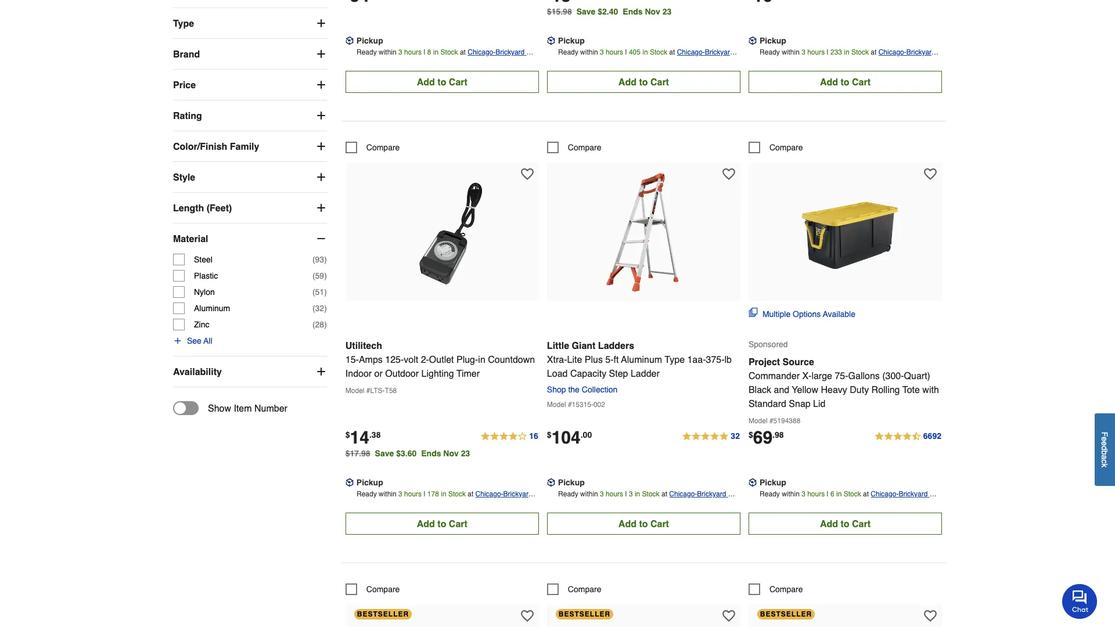 Task type: locate. For each thing, give the bounding box(es) containing it.
2 $ from the left
[[547, 430, 552, 440]]

was price $17.98 element
[[346, 446, 375, 459]]

within inside ready within 3 hours | 405 in stock at chicago-brickyard lowe's
[[581, 48, 598, 57]]

0 horizontal spatial aluminum
[[194, 304, 230, 314]]

project
[[749, 357, 781, 367]]

( up ( 28 )
[[313, 304, 315, 314]]

0 horizontal spatial ends
[[421, 449, 441, 459]]

plus image for rating
[[315, 110, 327, 122]]

brickyard inside ready within 3 hours | 8 in stock at chicago-brickyard lowe's
[[496, 48, 525, 57]]

1 horizontal spatial ends
[[623, 7, 643, 16]]

0 vertical spatial model
[[346, 387, 365, 395]]

) up 51
[[324, 272, 327, 281]]

2 ) from the top
[[324, 272, 327, 281]]

hours inside ready within 3 hours | 3 in stock at chicago-brickyard lowe's
[[606, 491, 624, 499]]

1 vertical spatial 23
[[461, 449, 470, 459]]

stock for 3
[[642, 491, 660, 499]]

3 for ready within 3 hours | 233 in stock at chicago-brickyard lowe's
[[802, 48, 806, 57]]

hours
[[404, 48, 422, 57], [606, 48, 624, 57], [808, 48, 825, 57], [404, 491, 422, 499], [606, 491, 624, 499], [808, 491, 825, 499]]

3 inside ready within 3 hours | 405 in stock at chicago-brickyard lowe's
[[600, 48, 604, 57]]

brickyard inside ready within 3 hours | 405 in stock at chicago-brickyard lowe's
[[705, 48, 734, 57]]

32 button
[[682, 430, 741, 444]]

ready
[[357, 48, 377, 57], [558, 48, 579, 57], [760, 48, 780, 57], [357, 491, 377, 499], [558, 491, 579, 499], [760, 491, 780, 499]]

ends nov 23 element right "$3.60"
[[421, 449, 475, 459]]

) down ( 32 ) at the left of page
[[324, 320, 327, 330]]

plus image inside type button
[[315, 18, 327, 29]]

lowe's inside ready within 3 hours | 233 in stock at chicago-brickyard lowe's
[[879, 60, 901, 68]]

ready inside ready within 3 hours | 405 in stock at chicago-brickyard lowe's
[[558, 48, 579, 57]]

in for ready within 3 hours | 8 in stock at chicago-brickyard lowe's
[[433, 48, 439, 57]]

plus image inside length (feet) button
[[315, 203, 327, 214]]

1 vertical spatial 32
[[731, 432, 740, 441]]

actual price $14.38 element
[[346, 428, 381, 448]]

2 horizontal spatial $
[[749, 430, 754, 440]]

23 for $15.98 save $2.40 ends nov 23
[[663, 7, 672, 16]]

c
[[1101, 460, 1110, 464]]

5013596545 element
[[346, 584, 400, 596]]

amps
[[359, 354, 383, 365]]

save down .38
[[375, 449, 394, 459]]

chicago- inside ready within 3 hours | 8 in stock at chicago-brickyard lowe's
[[468, 48, 496, 57]]

0 horizontal spatial model
[[346, 387, 365, 395]]

actual price $69.98 element
[[749, 428, 784, 448]]

1 horizontal spatial #
[[568, 401, 572, 409]]

) for ( 93 )
[[324, 255, 327, 265]]

3 inside ready within 3 hours | 6 in stock at chicago-brickyard lowe's
[[802, 491, 806, 499]]

pickup image
[[346, 37, 354, 45], [547, 37, 555, 45], [749, 37, 757, 45], [346, 479, 354, 487], [547, 479, 555, 487], [749, 479, 757, 487]]

black
[[749, 385, 772, 395]]

pickup image for ready within 3 hours | 6 in stock at chicago-brickyard lowe's
[[749, 479, 757, 487]]

2 vertical spatial #
[[770, 417, 774, 426]]

brickyard for ready within 3 hours | 8 in stock at chicago-brickyard lowe's
[[496, 48, 525, 57]]

at inside ready within 3 hours | 405 in stock at chicago-brickyard lowe's
[[670, 48, 675, 57]]

source
[[783, 357, 815, 367]]

model # 5194388
[[749, 417, 801, 426]]

32 left '69'
[[731, 432, 740, 441]]

within inside ready within 3 hours | 3 in stock at chicago-brickyard lowe's
[[581, 491, 598, 499]]

| inside ready within 3 hours | 405 in stock at chicago-brickyard lowe's
[[626, 48, 627, 57]]

1 vertical spatial nov
[[444, 449, 459, 459]]

$2.40
[[598, 7, 618, 16]]

model down shop
[[547, 401, 566, 409]]

chat invite button image
[[1063, 584, 1098, 619]]

1 vertical spatial model
[[547, 401, 566, 409]]

chicago-brickyard lowe's button for ready within 3 hours | 178 in stock at chicago-brickyard lowe's
[[476, 489, 539, 510]]

compare for the 50146296 element
[[770, 585, 803, 595]]

heart outline image
[[521, 168, 534, 181], [723, 168, 736, 181], [521, 610, 534, 623], [723, 610, 736, 623]]

1 horizontal spatial type
[[665, 354, 685, 365]]

show item number element
[[173, 402, 288, 416]]

type button
[[173, 8, 327, 39]]

) down the ( 59 )
[[324, 288, 327, 297]]

| inside ready within 3 hours | 8 in stock at chicago-brickyard lowe's
[[424, 48, 426, 57]]

nov right "$3.60"
[[444, 449, 459, 459]]

model down indoor
[[346, 387, 365, 395]]

23 up ready within 3 hours | 178 in stock at chicago-brickyard lowe's at the left bottom of the page
[[461, 449, 470, 459]]

5013943287 element
[[749, 142, 803, 154]]

in inside ready within 3 hours | 233 in stock at chicago-brickyard lowe's
[[845, 48, 850, 57]]

$ for 69
[[749, 430, 754, 440]]

steel
[[194, 255, 213, 265]]

( 59 )
[[313, 272, 327, 281]]

add to cart button down ready within 3 hours | 233 in stock at chicago-brickyard lowe's
[[749, 71, 943, 93]]

stock inside ready within 3 hours | 3 in stock at chicago-brickyard lowe's
[[642, 491, 660, 499]]

and
[[774, 385, 790, 395]]

utilitech 15-amps 125-volt 2-outlet plug-in countdown indoor or outdoor lighting timer
[[346, 340, 535, 379]]

ready for ready within 3 hours | 3 in stock at chicago-brickyard lowe's
[[558, 491, 579, 499]]

4 ) from the top
[[324, 304, 327, 314]]

lowe's inside ready within 3 hours | 8 in stock at chicago-brickyard lowe's
[[468, 60, 489, 68]]

(
[[313, 255, 315, 265], [313, 272, 315, 281], [313, 288, 315, 297], [313, 304, 315, 314], [313, 320, 315, 330]]

add to cart down ready within 3 hours | 3 in stock at chicago-brickyard lowe's
[[619, 519, 669, 530]]

2 horizontal spatial model
[[749, 417, 768, 426]]

3 inside ready within 3 hours | 8 in stock at chicago-brickyard lowe's
[[399, 48, 403, 57]]

16 button
[[480, 430, 539, 444]]

| for 233
[[827, 48, 829, 57]]

# down indoor
[[367, 387, 370, 395]]

model for model # lts-t58
[[346, 387, 365, 395]]

a
[[1101, 455, 1110, 460]]

in inside ready within 3 hours | 405 in stock at chicago-brickyard lowe's
[[643, 48, 648, 57]]

hours for 405
[[606, 48, 624, 57]]

5 ) from the top
[[324, 320, 327, 330]]

lowe's inside ready within 3 hours | 6 in stock at chicago-brickyard lowe's
[[871, 502, 893, 510]]

2 vertical spatial model
[[749, 417, 768, 426]]

at inside ready within 3 hours | 178 in stock at chicago-brickyard lowe's
[[468, 491, 474, 499]]

number
[[255, 403, 288, 414]]

material
[[173, 234, 208, 244]]

125-
[[385, 354, 404, 365]]

show
[[208, 403, 231, 414]]

( down the ( 59 )
[[313, 288, 315, 297]]

) up the ( 59 )
[[324, 255, 327, 265]]

2 horizontal spatial #
[[770, 417, 774, 426]]

| inside ready within 3 hours | 178 in stock at chicago-brickyard lowe's
[[424, 491, 426, 499]]

1 horizontal spatial nov
[[645, 7, 661, 16]]

savings save $3.60 element
[[375, 449, 475, 459]]

chicago- inside ready within 3 hours | 6 in stock at chicago-brickyard lowe's
[[871, 491, 899, 499]]

0 vertical spatial ends nov 23 element
[[623, 7, 677, 16]]

.38
[[370, 430, 381, 440]]

plus image inside rating button
[[315, 110, 327, 122]]

add to cart button down ready within 3 hours | 6 in stock at chicago-brickyard lowe's
[[749, 513, 943, 535]]

( up the ( 59 )
[[313, 255, 315, 265]]

at inside ready within 3 hours | 6 in stock at chicago-brickyard lowe's
[[864, 491, 869, 499]]

to down ready within 3 hours | 8 in stock at chicago-brickyard lowe's
[[438, 77, 447, 87]]

see all button
[[173, 336, 212, 347]]

was price $15.98 element
[[547, 4, 577, 16]]

show item number
[[208, 403, 288, 414]]

pickup for ready within 3 hours | 178 in stock at chicago-brickyard lowe's
[[357, 478, 383, 488]]

in
[[433, 48, 439, 57], [643, 48, 648, 57], [845, 48, 850, 57], [478, 354, 486, 365], [441, 491, 447, 499], [635, 491, 641, 499], [837, 491, 842, 499]]

at for 6
[[864, 491, 869, 499]]

pickup for ready within 3 hours | 405 in stock at chicago-brickyard lowe's
[[558, 36, 585, 45]]

1 horizontal spatial ends nov 23 element
[[623, 7, 677, 16]]

( down ( 32 ) at the left of page
[[313, 320, 315, 330]]

all
[[204, 337, 212, 346]]

to
[[438, 77, 447, 87], [639, 77, 648, 87], [841, 77, 850, 87], [438, 519, 447, 530], [639, 519, 648, 530], [841, 519, 850, 530]]

brickyard inside ready within 3 hours | 233 in stock at chicago-brickyard lowe's
[[907, 48, 936, 57]]

0 vertical spatial plus image
[[315, 79, 327, 91]]

hours for 3
[[606, 491, 624, 499]]

1 plus image from the top
[[315, 79, 327, 91]]

timer
[[457, 368, 480, 379]]

0 horizontal spatial #
[[367, 387, 370, 395]]

ends right "$3.60"
[[421, 449, 441, 459]]

heavy
[[821, 385, 848, 395]]

0 vertical spatial 23
[[663, 7, 672, 16]]

lowe's for 233
[[879, 60, 901, 68]]

hours inside ready within 3 hours | 6 in stock at chicago-brickyard lowe's
[[808, 491, 825, 499]]

0 vertical spatial nov
[[645, 7, 661, 16]]

1 horizontal spatial $
[[547, 430, 552, 440]]

compare for 3551290 element
[[568, 585, 602, 595]]

lowe's inside ready within 3 hours | 3 in stock at chicago-brickyard lowe's
[[670, 502, 691, 510]]

utilitech
[[346, 340, 382, 351]]

1 horizontal spatial 23
[[663, 7, 672, 16]]

heart outline image
[[924, 168, 937, 181], [924, 610, 937, 623]]

( for 93
[[313, 255, 315, 265]]

plus
[[585, 354, 603, 365]]

giant
[[572, 340, 596, 351]]

0 horizontal spatial save
[[375, 449, 394, 459]]

( for 51
[[313, 288, 315, 297]]

3 $ from the left
[[749, 430, 754, 440]]

1 vertical spatial plus image
[[315, 203, 327, 214]]

4 ( from the top
[[313, 304, 315, 314]]

$ left .98
[[749, 430, 754, 440]]

32 up ( 28 )
[[315, 304, 324, 314]]

| inside ready within 3 hours | 3 in stock at chicago-brickyard lowe's
[[626, 491, 627, 499]]

hours inside ready within 3 hours | 405 in stock at chicago-brickyard lowe's
[[606, 48, 624, 57]]

ends nov 23 element right $2.40
[[623, 7, 677, 16]]

1 $ from the left
[[346, 430, 350, 440]]

| for 3
[[626, 491, 627, 499]]

compare inside 3551290 element
[[568, 585, 602, 595]]

compare for 5014114195 element
[[568, 143, 602, 152]]

item
[[234, 403, 252, 414]]

$ inside $ 69 .98
[[749, 430, 754, 440]]

compare inside "5013596545" "element"
[[367, 585, 400, 595]]

1 vertical spatial aluminum
[[621, 354, 663, 365]]

1 horizontal spatial model
[[547, 401, 566, 409]]

plus image for type
[[315, 18, 327, 29]]

within inside ready within 3 hours | 8 in stock at chicago-brickyard lowe's
[[379, 48, 397, 57]]

little
[[547, 340, 570, 351]]

within
[[379, 48, 397, 57], [581, 48, 598, 57], [782, 48, 800, 57], [379, 491, 397, 499], [581, 491, 598, 499], [782, 491, 800, 499]]

save for save $3.60
[[375, 449, 394, 459]]

3 inside ready within 3 hours | 233 in stock at chicago-brickyard lowe's
[[802, 48, 806, 57]]

ends for $2.40
[[623, 7, 643, 16]]

1 vertical spatial type
[[665, 354, 685, 365]]

ready inside ready within 3 hours | 6 in stock at chicago-brickyard lowe's
[[760, 491, 780, 499]]

5 ( from the top
[[313, 320, 315, 330]]

1aa-
[[688, 354, 706, 365]]

plus image inside style button
[[315, 172, 327, 183]]

# up .98
[[770, 417, 774, 426]]

within inside ready within 3 hours | 6 in stock at chicago-brickyard lowe's
[[782, 491, 800, 499]]

indoor
[[346, 368, 372, 379]]

chicago- inside ready within 3 hours | 405 in stock at chicago-brickyard lowe's
[[677, 48, 705, 57]]

at inside ready within 3 hours | 8 in stock at chicago-brickyard lowe's
[[460, 48, 466, 57]]

) up ( 28 )
[[324, 304, 327, 314]]

model up '69'
[[749, 417, 768, 426]]

add to cart button down ready within 3 hours | 178 in stock at chicago-brickyard lowe's at the left bottom of the page
[[346, 513, 539, 535]]

hours inside ready within 3 hours | 233 in stock at chicago-brickyard lowe's
[[808, 48, 825, 57]]

93
[[315, 255, 324, 265]]

quart)
[[905, 371, 931, 381]]

1 vertical spatial heart outline image
[[924, 610, 937, 623]]

add down 405
[[619, 77, 637, 87]]

type left 1aa-
[[665, 354, 685, 365]]

multiple options available link
[[749, 308, 856, 320]]

chicago- inside ready within 3 hours | 233 in stock at chicago-brickyard lowe's
[[879, 48, 907, 57]]

plus image for availability
[[315, 366, 327, 378]]

ready inside ready within 3 hours | 3 in stock at chicago-brickyard lowe's
[[558, 491, 579, 499]]

ladders
[[598, 340, 635, 351]]

1 horizontal spatial bestseller
[[559, 611, 611, 619]]

at inside ready within 3 hours | 3 in stock at chicago-brickyard lowe's
[[662, 491, 668, 499]]

2-
[[421, 354, 429, 365]]

add to cart button down ready within 3 hours | 3 in stock at chicago-brickyard lowe's
[[547, 513, 741, 535]]

outlet
[[429, 354, 454, 365]]

availability
[[173, 367, 222, 377]]

ends nov 23 element
[[623, 7, 677, 16], [421, 449, 475, 459]]

brickyard for ready within 3 hours | 3 in stock at chicago-brickyard lowe's
[[698, 491, 727, 499]]

ends
[[623, 7, 643, 16], [421, 449, 441, 459]]

1 ( from the top
[[313, 255, 315, 265]]

in inside ready within 3 hours | 178 in stock at chicago-brickyard lowe's
[[441, 491, 447, 499]]

stock inside ready within 3 hours | 178 in stock at chicago-brickyard lowe's
[[449, 491, 466, 499]]

lowe's inside ready within 3 hours | 405 in stock at chicago-brickyard lowe's
[[677, 60, 699, 68]]

aluminum up ladder
[[621, 354, 663, 365]]

75-
[[835, 371, 849, 381]]

hours inside ready within 3 hours | 178 in stock at chicago-brickyard lowe's
[[404, 491, 422, 499]]

$ up 'was price $17.98' 'element'
[[346, 430, 350, 440]]

$ for 104
[[547, 430, 552, 440]]

compare inside the 50146296 element
[[770, 585, 803, 595]]

ends right $2.40
[[623, 7, 643, 16]]

stock inside ready within 3 hours | 6 in stock at chicago-brickyard lowe's
[[844, 491, 862, 499]]

plus image inside color/finish family button
[[315, 141, 327, 153]]

to down ready within 3 hours | 233 in stock at chicago-brickyard lowe's
[[841, 77, 850, 87]]

plus image inside brand button
[[315, 49, 327, 60]]

pickup for ready within 3 hours | 6 in stock at chicago-brickyard lowe's
[[760, 478, 787, 488]]

color/finish family button
[[173, 132, 327, 162]]

( for 32
[[313, 304, 315, 314]]

compare inside 5014300771 element
[[367, 143, 400, 152]]

3551290 element
[[547, 584, 602, 596]]

) for ( 32 )
[[324, 304, 327, 314]]

to down ready within 3 hours | 405 in stock at chicago-brickyard lowe's
[[639, 77, 648, 87]]

ready inside ready within 3 hours | 233 in stock at chicago-brickyard lowe's
[[760, 48, 780, 57]]

$ right the 16
[[547, 430, 552, 440]]

6692
[[924, 432, 942, 441]]

save
[[577, 7, 596, 16], [375, 449, 394, 459]]

hours inside ready within 3 hours | 8 in stock at chicago-brickyard lowe's
[[404, 48, 422, 57]]

the
[[569, 385, 580, 395]]

0 vertical spatial ends
[[623, 7, 643, 16]]

pickup for ready within 3 hours | 233 in stock at chicago-brickyard lowe's
[[760, 36, 787, 45]]

$ 14 .38
[[346, 428, 381, 448]]

to down ready within 3 hours | 178 in stock at chicago-brickyard lowe's at the left bottom of the page
[[438, 519, 447, 530]]

at for 405
[[670, 48, 675, 57]]

plus image
[[315, 18, 327, 29], [315, 49, 327, 60], [315, 110, 327, 122], [315, 141, 327, 153], [315, 172, 327, 183], [173, 337, 182, 346], [315, 366, 327, 378]]

28
[[315, 320, 324, 330]]

2 horizontal spatial bestseller
[[761, 611, 813, 619]]

bestseller down 3551290 element
[[559, 611, 611, 619]]

stock inside ready within 3 hours | 8 in stock at chicago-brickyard lowe's
[[441, 48, 458, 57]]

in inside utilitech 15-amps 125-volt 2-outlet plug-in countdown indoor or outdoor lighting timer
[[478, 354, 486, 365]]

1 vertical spatial save
[[375, 449, 394, 459]]

lowe's inside ready within 3 hours | 178 in stock at chicago-brickyard lowe's
[[476, 502, 497, 510]]

collection
[[582, 385, 618, 395]]

# for 5194388
[[770, 417, 774, 426]]

save left $2.40
[[577, 7, 596, 16]]

0 horizontal spatial bestseller
[[357, 611, 409, 619]]

b
[[1101, 451, 1110, 455]]

e
[[1101, 437, 1110, 442], [1101, 442, 1110, 446]]

add to cart button
[[346, 71, 539, 93], [547, 71, 741, 93], [749, 71, 943, 93], [346, 513, 539, 535], [547, 513, 741, 535], [749, 513, 943, 535]]

add
[[417, 77, 435, 87], [619, 77, 637, 87], [820, 77, 839, 87], [417, 519, 435, 530], [619, 519, 637, 530], [820, 519, 839, 530]]

5194388
[[774, 417, 801, 426]]

23 up ready within 3 hours | 405 in stock at chicago-brickyard lowe's
[[663, 7, 672, 16]]

0 vertical spatial type
[[173, 18, 194, 29]]

lts-
[[370, 387, 385, 395]]

stock inside ready within 3 hours | 233 in stock at chicago-brickyard lowe's
[[852, 48, 869, 57]]

chicago- for ready within 3 hours | 3 in stock at chicago-brickyard lowe's
[[670, 491, 698, 499]]

type up brand
[[173, 18, 194, 29]]

with
[[923, 385, 940, 395]]

$ 104 .00
[[547, 428, 592, 448]]

nov for $15.98 save $2.40 ends nov 23
[[645, 7, 661, 16]]

plug-
[[457, 354, 478, 365]]

brickyard inside ready within 3 hours | 178 in stock at chicago-brickyard lowe's
[[504, 491, 533, 499]]

ready inside ready within 3 hours | 8 in stock at chicago-brickyard lowe's
[[357, 48, 377, 57]]

plus image inside price button
[[315, 79, 327, 91]]

volt
[[404, 354, 419, 365]]

2 ( from the top
[[313, 272, 315, 281]]

ready within 3 hours | 8 in stock at chicago-brickyard lowe's
[[357, 48, 527, 68]]

availability button
[[173, 357, 327, 387]]

ready for ready within 3 hours | 405 in stock at chicago-brickyard lowe's
[[558, 48, 579, 57]]

( up 51
[[313, 272, 315, 281]]

$ inside $ 104 .00
[[547, 430, 552, 440]]

at for 3
[[662, 491, 668, 499]]

e up "b" at the right of the page
[[1101, 442, 1110, 446]]

ready inside ready within 3 hours | 178 in stock at chicago-brickyard lowe's
[[357, 491, 377, 499]]

4 stars image
[[480, 430, 539, 444]]

4.5 stars image
[[874, 430, 943, 444]]

$ inside $ 14 .38
[[346, 430, 350, 440]]

brickyard inside ready within 3 hours | 6 in stock at chicago-brickyard lowe's
[[899, 491, 928, 499]]

compare inside 5013943287 element
[[770, 143, 803, 152]]

1 vertical spatial ends nov 23 element
[[421, 449, 475, 459]]

nov right $2.40
[[645, 7, 661, 16]]

add to cart
[[417, 77, 468, 87], [619, 77, 669, 87], [820, 77, 871, 87], [417, 519, 468, 530], [619, 519, 669, 530], [820, 519, 871, 530]]

in for ready within 3 hours | 3 in stock at chicago-brickyard lowe's
[[635, 491, 641, 499]]

e up d
[[1101, 437, 1110, 442]]

0 horizontal spatial 23
[[461, 449, 470, 459]]

add to cart down ready within 3 hours | 178 in stock at chicago-brickyard lowe's at the left bottom of the page
[[417, 519, 468, 530]]

zinc
[[194, 320, 209, 330]]

1 vertical spatial #
[[568, 401, 572, 409]]

2 plus image from the top
[[315, 203, 327, 214]]

shop the collection
[[547, 385, 618, 395]]

plus image inside availability button
[[315, 366, 327, 378]]

# down the
[[568, 401, 572, 409]]

bestseller down "5013596545" "element"
[[357, 611, 409, 619]]

0 horizontal spatial type
[[173, 18, 194, 29]]

0 vertical spatial heart outline image
[[924, 168, 937, 181]]

ready for ready within 3 hours | 8 in stock at chicago-brickyard lowe's
[[357, 48, 377, 57]]

aluminum down "nylon"
[[194, 304, 230, 314]]

) for ( 51 )
[[324, 288, 327, 297]]

3 inside ready within 3 hours | 178 in stock at chicago-brickyard lowe's
[[399, 491, 403, 499]]

bestseller down the 50146296 element
[[761, 611, 813, 619]]

in inside ready within 3 hours | 3 in stock at chicago-brickyard lowe's
[[635, 491, 641, 499]]

within inside ready within 3 hours | 178 in stock at chicago-brickyard lowe's
[[379, 491, 397, 499]]

| inside ready within 3 hours | 6 in stock at chicago-brickyard lowe's
[[827, 491, 829, 499]]

brickyard inside ready within 3 hours | 3 in stock at chicago-brickyard lowe's
[[698, 491, 727, 499]]

3 for ready within 3 hours | 8 in stock at chicago-brickyard lowe's
[[399, 48, 403, 57]]

available
[[823, 310, 856, 319]]

stock for 233
[[852, 48, 869, 57]]

plus image
[[315, 79, 327, 91], [315, 203, 327, 214]]

| inside ready within 3 hours | 233 in stock at chicago-brickyard lowe's
[[827, 48, 829, 57]]

stock for 178
[[449, 491, 466, 499]]

3 ) from the top
[[324, 288, 327, 297]]

)
[[324, 255, 327, 265], [324, 272, 327, 281], [324, 288, 327, 297], [324, 304, 327, 314], [324, 320, 327, 330]]

pickup for ready within 3 hours | 8 in stock at chicago-brickyard lowe's
[[357, 36, 383, 45]]

within for ready within 3 hours | 405 in stock at chicago-brickyard lowe's
[[581, 48, 598, 57]]

chicago- inside ready within 3 hours | 3 in stock at chicago-brickyard lowe's
[[670, 491, 698, 499]]

0 horizontal spatial nov
[[444, 449, 459, 459]]

3 ( from the top
[[313, 288, 315, 297]]

1 vertical spatial ends
[[421, 449, 441, 459]]

cart down ready within 3 hours | 405 in stock at chicago-brickyard lowe's
[[651, 77, 669, 87]]

1 horizontal spatial aluminum
[[621, 354, 663, 365]]

0 horizontal spatial $
[[346, 430, 350, 440]]

at inside ready within 3 hours | 233 in stock at chicago-brickyard lowe's
[[871, 48, 877, 57]]

add down "233"
[[820, 77, 839, 87]]

375-
[[706, 354, 725, 365]]

add to cart button down ready within 3 hours | 405 in stock at chicago-brickyard lowe's
[[547, 71, 741, 93]]

at for 233
[[871, 48, 877, 57]]

compare inside 5014114195 element
[[568, 143, 602, 152]]

d
[[1101, 446, 1110, 451]]

stock for 8
[[441, 48, 458, 57]]

1 ) from the top
[[324, 255, 327, 265]]

1 heart outline image from the top
[[924, 168, 937, 181]]

1 horizontal spatial 32
[[731, 432, 740, 441]]

plus image for price
[[315, 79, 327, 91]]

1 horizontal spatial save
[[577, 7, 596, 16]]

chicago- inside ready within 3 hours | 178 in stock at chicago-brickyard lowe's
[[476, 491, 504, 499]]

in inside ready within 3 hours | 6 in stock at chicago-brickyard lowe's
[[837, 491, 842, 499]]

color/finish
[[173, 141, 227, 152]]

0 horizontal spatial ends nov 23 element
[[421, 449, 475, 459]]

(300-
[[883, 371, 905, 381]]

minus image
[[315, 233, 327, 245]]

chicago- for ready within 3 hours | 405 in stock at chicago-brickyard lowe's
[[677, 48, 705, 57]]

0 vertical spatial save
[[577, 7, 596, 16]]

0 vertical spatial #
[[367, 387, 370, 395]]

at for 178
[[468, 491, 474, 499]]

0 vertical spatial 32
[[315, 304, 324, 314]]

add to cart down ready within 3 hours | 233 in stock at chicago-brickyard lowe's
[[820, 77, 871, 87]]

stock inside ready within 3 hours | 405 in stock at chicago-brickyard lowe's
[[650, 48, 668, 57]]

in inside ready within 3 hours | 8 in stock at chicago-brickyard lowe's
[[433, 48, 439, 57]]

plus image for brand
[[315, 49, 327, 60]]

within inside ready within 3 hours | 233 in stock at chicago-brickyard lowe's
[[782, 48, 800, 57]]

lite
[[567, 354, 582, 365]]

model for model # 5194388
[[749, 417, 768, 426]]

utilitech 15-amps 125-volt 2-outlet plug-in countdown indoor or outdoor lighting timer image
[[378, 169, 506, 297]]

3
[[399, 48, 403, 57], [600, 48, 604, 57], [802, 48, 806, 57], [399, 491, 403, 499], [600, 491, 604, 499], [629, 491, 633, 499], [802, 491, 806, 499]]



Task type: describe. For each thing, give the bounding box(es) containing it.
5-
[[606, 354, 614, 365]]

little giant ladders xtra-lite plus 5-ft aluminum type 1aa-375-lb load capacity step ladder
[[547, 340, 732, 379]]

2 e from the top
[[1101, 442, 1110, 446]]

ft
[[614, 354, 619, 365]]

at for 8
[[460, 48, 466, 57]]

3 for ready within 3 hours | 405 in stock at chicago-brickyard lowe's
[[600, 48, 604, 57]]

3 for ready within 3 hours | 178 in stock at chicago-brickyard lowe's
[[399, 491, 403, 499]]

within for ready within 3 hours | 3 in stock at chicago-brickyard lowe's
[[581, 491, 598, 499]]

$17.98
[[346, 449, 371, 459]]

lid
[[814, 399, 826, 409]]

brickyard for ready within 3 hours | 178 in stock at chicago-brickyard lowe's
[[504, 491, 533, 499]]

add to cart button down ready within 3 hours | 8 in stock at chicago-brickyard lowe's
[[346, 71, 539, 93]]

stock for 6
[[844, 491, 862, 499]]

69
[[754, 428, 773, 448]]

hours for 8
[[404, 48, 422, 57]]

$15.98 save $2.40 ends nov 23
[[547, 7, 672, 16]]

add down ready within 3 hours | 6 in stock at chicago-brickyard lowe's
[[820, 519, 839, 530]]

lb
[[725, 354, 732, 365]]

$3.60
[[396, 449, 417, 459]]

multiple
[[763, 310, 791, 319]]

shop
[[547, 385, 566, 395]]

shop the collection link
[[547, 385, 623, 395]]

51
[[315, 288, 324, 297]]

.98
[[773, 430, 784, 440]]

$17.98 save $3.60 ends nov 23
[[346, 449, 470, 459]]

ready within 3 hours | 178 in stock at chicago-brickyard lowe's
[[357, 491, 535, 510]]

style
[[173, 172, 195, 183]]

(feet)
[[207, 203, 232, 214]]

hours for 233
[[808, 48, 825, 57]]

standard
[[749, 399, 787, 409]]

2 bestseller from the left
[[559, 611, 611, 619]]

5014114195 element
[[547, 142, 602, 154]]

within for ready within 3 hours | 233 in stock at chicago-brickyard lowe's
[[782, 48, 800, 57]]

add down ready within 3 hours | 8 in stock at chicago-brickyard lowe's
[[417, 77, 435, 87]]

| for 8
[[424, 48, 426, 57]]

cart down ready within 3 hours | 178 in stock at chicago-brickyard lowe's at the left bottom of the page
[[449, 519, 468, 530]]

within for ready within 3 hours | 178 in stock at chicago-brickyard lowe's
[[379, 491, 397, 499]]

ends for $3.60
[[421, 449, 441, 459]]

lowe's for 178
[[476, 502, 497, 510]]

capacity
[[571, 368, 607, 379]]

$ 69 .98
[[749, 428, 784, 448]]

chicago-brickyard lowe's button for ready within 3 hours | 233 in stock at chicago-brickyard lowe's
[[879, 47, 943, 68]]

5 stars image
[[682, 430, 741, 444]]

1 bestseller from the left
[[357, 611, 409, 619]]

( for 59
[[313, 272, 315, 281]]

save for save $2.40
[[577, 7, 596, 16]]

pickup for ready within 3 hours | 3 in stock at chicago-brickyard lowe's
[[558, 478, 585, 488]]

actual price $104.00 element
[[547, 428, 592, 448]]

aluminum inside little giant ladders xtra-lite plus 5-ft aluminum type 1aa-375-lb load capacity step ladder
[[621, 354, 663, 365]]

chicago- for ready within 3 hours | 178 in stock at chicago-brickyard lowe's
[[476, 491, 504, 499]]

50146296 element
[[749, 584, 803, 596]]

countdown
[[488, 354, 535, 365]]

pickup image for ready within 3 hours | 233 in stock at chicago-brickyard lowe's
[[749, 37, 757, 45]]

0 horizontal spatial 32
[[315, 304, 324, 314]]

ready for ready within 3 hours | 233 in stock at chicago-brickyard lowe's
[[760, 48, 780, 57]]

pickup image for ready within 3 hours | 405 in stock at chicago-brickyard lowe's
[[547, 37, 555, 45]]

.00
[[581, 430, 592, 440]]

3 bestseller from the left
[[761, 611, 813, 619]]

model # lts-t58
[[346, 387, 397, 395]]

lowe's for 8
[[468, 60, 489, 68]]

options
[[793, 310, 821, 319]]

002
[[594, 401, 605, 409]]

chicago-brickyard lowe's button for ready within 3 hours | 6 in stock at chicago-brickyard lowe's
[[871, 489, 943, 510]]

plus image for style
[[315, 172, 327, 183]]

ends nov 23 element for $17.98 save $3.60 ends nov 23
[[421, 449, 475, 459]]

lowe's for 405
[[677, 60, 699, 68]]

tote
[[903, 385, 920, 395]]

nov for $17.98 save $3.60 ends nov 23
[[444, 449, 459, 459]]

233
[[831, 48, 843, 57]]

large
[[812, 371, 833, 381]]

to down ready within 3 hours | 6 in stock at chicago-brickyard lowe's
[[841, 519, 850, 530]]

multiple options available
[[763, 310, 856, 319]]

$15.98
[[547, 7, 572, 16]]

0 vertical spatial aluminum
[[194, 304, 230, 314]]

savings save $2.40 element
[[577, 7, 677, 16]]

ready within 3 hours | 233 in stock at chicago-brickyard lowe's
[[760, 48, 938, 68]]

compare for 5014300771 element
[[367, 143, 400, 152]]

brickyard for ready within 3 hours | 6 in stock at chicago-brickyard lowe's
[[899, 491, 928, 499]]

see all
[[187, 337, 212, 346]]

405
[[629, 48, 641, 57]]

cart down ready within 3 hours | 3 in stock at chicago-brickyard lowe's
[[651, 519, 669, 530]]

ready within 3 hours | 3 in stock at chicago-brickyard lowe's
[[558, 491, 729, 510]]

chicago-brickyard lowe's button for ready within 3 hours | 8 in stock at chicago-brickyard lowe's
[[468, 47, 539, 68]]

yellow
[[792, 385, 819, 395]]

brickyard for ready within 3 hours | 405 in stock at chicago-brickyard lowe's
[[705, 48, 734, 57]]

2 heart outline image from the top
[[924, 610, 937, 623]]

( 32 )
[[313, 304, 327, 314]]

5014300771 element
[[346, 142, 400, 154]]

f
[[1101, 432, 1110, 437]]

in for ready within 3 hours | 233 in stock at chicago-brickyard lowe's
[[845, 48, 850, 57]]

model for model # 15315-002
[[547, 401, 566, 409]]

f e e d b a c k
[[1101, 432, 1110, 468]]

rating
[[173, 110, 202, 121]]

1 e from the top
[[1101, 437, 1110, 442]]

pickup image for ready within 3 hours | 8 in stock at chicago-brickyard lowe's
[[346, 37, 354, 45]]

nylon
[[194, 288, 215, 297]]

16
[[530, 432, 539, 441]]

pickup image for ready within 3 hours | 3 in stock at chicago-brickyard lowe's
[[547, 479, 555, 487]]

brand button
[[173, 39, 327, 69]]

to down ready within 3 hours | 3 in stock at chicago-brickyard lowe's
[[639, 519, 648, 530]]

plastic
[[194, 272, 218, 281]]

pickup image for ready within 3 hours | 178 in stock at chicago-brickyard lowe's
[[346, 479, 354, 487]]

price
[[173, 80, 196, 90]]

3 for ready within 3 hours | 6 in stock at chicago-brickyard lowe's
[[802, 491, 806, 499]]

plus image inside see all 'button'
[[173, 337, 182, 346]]

material button
[[173, 224, 327, 254]]

( 51 )
[[313, 288, 327, 297]]

in for ready within 3 hours | 405 in stock at chicago-brickyard lowe's
[[643, 48, 648, 57]]

) for ( 59 )
[[324, 272, 327, 281]]

add down "178"
[[417, 519, 435, 530]]

type inside button
[[173, 18, 194, 29]]

plus image for length (feet)
[[315, 203, 327, 214]]

plus image for color/finish family
[[315, 141, 327, 153]]

# for 15315-002
[[568, 401, 572, 409]]

chicago- for ready within 3 hours | 233 in stock at chicago-brickyard lowe's
[[879, 48, 907, 57]]

cart down ready within 3 hours | 6 in stock at chicago-brickyard lowe's
[[852, 519, 871, 530]]

in for ready within 3 hours | 6 in stock at chicago-brickyard lowe's
[[837, 491, 842, 499]]

within for ready within 3 hours | 6 in stock at chicago-brickyard lowe's
[[782, 491, 800, 499]]

cart down ready within 3 hours | 233 in stock at chicago-brickyard lowe's
[[852, 77, 871, 87]]

ready within 3 hours | 405 in stock at chicago-brickyard lowe's
[[558, 48, 736, 68]]

$ for 14
[[346, 430, 350, 440]]

add to cart down ready within 3 hours | 405 in stock at chicago-brickyard lowe's
[[619, 77, 669, 87]]

length (feet) button
[[173, 193, 327, 223]]

little giant ladders xtra-lite plus 5-ft aluminum type 1aa-375-lb load capacity step ladder image
[[580, 169, 708, 297]]

# for lts-t58
[[367, 387, 370, 395]]

ready for ready within 3 hours | 6 in stock at chicago-brickyard lowe's
[[760, 491, 780, 499]]

or
[[375, 368, 383, 379]]

x-
[[803, 371, 812, 381]]

32 inside 5 stars image
[[731, 432, 740, 441]]

k
[[1101, 464, 1110, 468]]

f e e d b a c k button
[[1095, 414, 1116, 486]]

104
[[552, 428, 581, 448]]

14
[[350, 428, 370, 448]]

add to cart down ready within 3 hours | 6 in stock at chicago-brickyard lowe's
[[820, 519, 871, 530]]

project source commander x-large 75-gallons (300-quart) black and yellow heavy duty rolling tote with standard snap lid
[[749, 357, 940, 409]]

cart down ready within 3 hours | 8 in stock at chicago-brickyard lowe's
[[449, 77, 468, 87]]

model # 15315-002
[[547, 401, 605, 409]]

| for 405
[[626, 48, 627, 57]]

8
[[428, 48, 431, 57]]

hours for 178
[[404, 491, 422, 499]]

3 for ready within 3 hours | 3 in stock at chicago-brickyard lowe's
[[600, 491, 604, 499]]

duty
[[850, 385, 869, 395]]

brickyard for ready within 3 hours | 233 in stock at chicago-brickyard lowe's
[[907, 48, 936, 57]]

( 28 )
[[313, 320, 327, 330]]

chicago-brickyard lowe's button for ready within 3 hours | 405 in stock at chicago-brickyard lowe's
[[677, 47, 741, 68]]

( for 28
[[313, 320, 315, 330]]

project source commander x-large 75-gallons (300-quart) black and yellow heavy duty rolling tote with standard snap lid image
[[782, 169, 910, 297]]

sponsored
[[749, 340, 788, 349]]

6
[[831, 491, 835, 499]]

) for ( 28 )
[[324, 320, 327, 330]]

| for 178
[[424, 491, 426, 499]]

chicago-brickyard lowe's button for ready within 3 hours | 3 in stock at chicago-brickyard lowe's
[[670, 489, 741, 510]]

type inside little giant ladders xtra-lite plus 5-ft aluminum type 1aa-375-lb load capacity step ladder
[[665, 354, 685, 365]]

color/finish family
[[173, 141, 259, 152]]

hours for 6
[[808, 491, 825, 499]]

lighting
[[422, 368, 454, 379]]

snap
[[789, 399, 811, 409]]

ready within 3 hours | 6 in stock at chicago-brickyard lowe's
[[760, 491, 930, 510]]

ready for ready within 3 hours | 178 in stock at chicago-brickyard lowe's
[[357, 491, 377, 499]]

59
[[315, 272, 324, 281]]

ends nov 23 element for $15.98 save $2.40 ends nov 23
[[623, 7, 677, 16]]

in for ready within 3 hours | 178 in stock at chicago-brickyard lowe's
[[441, 491, 447, 499]]

add to cart down ready within 3 hours | 8 in stock at chicago-brickyard lowe's
[[417, 77, 468, 87]]

15315-
[[572, 401, 594, 409]]

lowe's for 3
[[670, 502, 691, 510]]

outdoor
[[385, 368, 419, 379]]

add down ready within 3 hours | 3 in stock at chicago-brickyard lowe's
[[619, 519, 637, 530]]



Task type: vqa. For each thing, say whether or not it's contained in the screenshot.
NUMBER
yes



